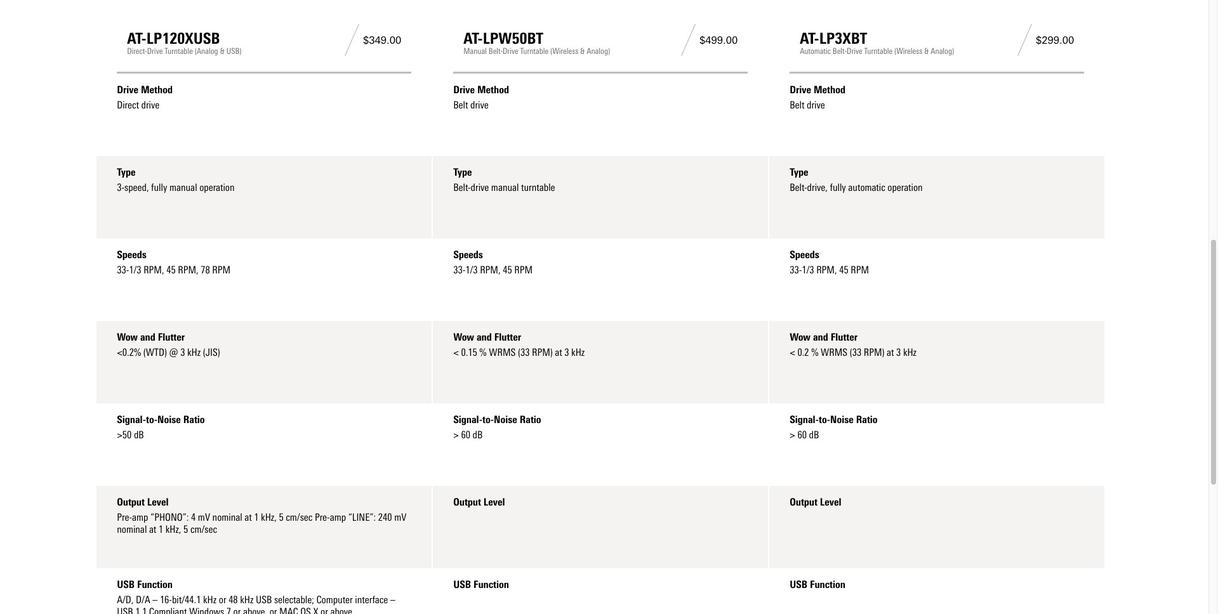 Task type: vqa. For each thing, say whether or not it's contained in the screenshot.
leftmost by
no



Task type: describe. For each thing, give the bounding box(es) containing it.
1 mv from the left
[[198, 512, 210, 524]]

d/a
[[136, 594, 150, 606]]

& for at-lpw50bt
[[580, 46, 585, 56]]

or left mac
[[270, 606, 277, 615]]

(wireless for lpw50bt
[[550, 46, 578, 56]]

analog) for at-lpw50bt
[[587, 46, 610, 56]]

flutter for 0.15
[[494, 332, 521, 344]]

33- for wow and flutter < 0.2 % wrms (33 rpm) at 3 khz
[[790, 264, 802, 276]]

type for type belt-drive manual turntable
[[453, 166, 472, 179]]

2 amp from the left
[[330, 512, 346, 524]]

2 – from the left
[[390, 594, 395, 606]]

usb function a/d, d/a – 16-bit/44.1 khz or 48 khz usb selectable; computer interface – usb 1.1 compliant windows 7 or above, or mac os x or above
[[117, 579, 395, 615]]

drive for type belt-drive manual turntable
[[470, 99, 489, 111]]

wrms for 0.15
[[489, 347, 516, 359]]

level for < 0.15 % wrms (33 rpm) at 3 khz
[[484, 497, 505, 509]]

at-lp120xusb direct-drive turntable (analog & usb)
[[127, 29, 242, 56]]

flutter for (wtd)
[[158, 332, 185, 344]]

type belt-drive manual turntable
[[453, 166, 555, 194]]

operation for belt-drive, fully automatic operation
[[888, 182, 923, 194]]

at-lp3xbt automatic belt-drive turntable (wireless & analog)
[[800, 29, 954, 56]]

divider line image for at-lpw50bt
[[677, 24, 700, 56]]

noise for (wtd)
[[157, 414, 181, 426]]

usb)
[[226, 46, 242, 56]]

to- for 0.2
[[819, 414, 830, 426]]

0 horizontal spatial nominal
[[117, 524, 147, 536]]

$349.00
[[363, 34, 401, 46]]

>50
[[117, 429, 132, 441]]

"phono":
[[150, 512, 189, 524]]

lpw50bt
[[483, 29, 543, 48]]

drive for type belt-drive, fully automatic operation
[[807, 99, 825, 111]]

60 for 0.2
[[798, 429, 807, 441]]

automatic
[[800, 46, 831, 56]]

rpm inside the speeds 33-1/3 rpm, 45 rpm, 78 rpm
[[212, 264, 231, 276]]

3-
[[117, 182, 124, 194]]

0.2
[[798, 347, 809, 359]]

at inside wow and flutter < 0.15 % wrms (33 rpm) at 3 khz
[[555, 347, 562, 359]]

at- for lp120xusb
[[127, 29, 146, 48]]

wow for wow and flutter <0.2% (wtd) @ 3 khz (jis)
[[117, 332, 138, 344]]

direct-
[[127, 46, 147, 56]]

1/3 for wow and flutter < 0.2 % wrms (33 rpm) at 3 khz
[[802, 264, 814, 276]]

a/d,
[[117, 594, 134, 606]]

drive method direct drive
[[117, 84, 173, 111]]

wrms for 0.2
[[821, 347, 848, 359]]

turntable for at-lpw50bt
[[520, 46, 549, 56]]

1.1
[[135, 606, 147, 615]]

$299.00
[[1036, 34, 1074, 46]]

db for wow and flutter < 0.2 % wrms (33 rpm) at 3 khz
[[809, 429, 819, 441]]

speeds for drive,
[[790, 249, 820, 261]]

% for 0.2
[[811, 347, 819, 359]]

function for < 0.15 % wrms (33 rpm) at 3 khz
[[474, 579, 509, 591]]

method for type belt-drive, fully automatic operation
[[814, 84, 846, 96]]

rpm, for wow and flutter < 0.2 % wrms (33 rpm) at 3 khz
[[817, 264, 837, 276]]

khz inside wow and flutter < 0.15 % wrms (33 rpm) at 3 khz
[[571, 347, 585, 359]]

and for 0.2
[[813, 332, 828, 344]]

belt- inside at-lpw50bt manual belt-drive turntable (wireless & analog)
[[489, 46, 503, 56]]

4
[[191, 512, 196, 524]]

rpm for wow and flutter < 0.2 % wrms (33 rpm) at 3 khz
[[851, 264, 869, 276]]

computer
[[316, 594, 353, 606]]

operation for 3-speed, fully manual operation
[[199, 182, 235, 194]]

1 horizontal spatial 1
[[254, 512, 259, 524]]

1 horizontal spatial khz,
[[261, 512, 277, 524]]

2 pre- from the left
[[315, 512, 330, 524]]

direct
[[117, 99, 139, 111]]

wow for wow and flutter < 0.15 % wrms (33 rpm) at 3 khz
[[453, 332, 474, 344]]

function inside usb function a/d, d/a – 16-bit/44.1 khz or 48 khz usb selectable; computer interface – usb 1.1 compliant windows 7 or above, or mac os x or above
[[137, 579, 173, 591]]

ratio for wow and flutter <0.2% (wtd) @ 3 khz (jis)
[[183, 414, 205, 426]]

<0.2%
[[117, 347, 141, 359]]

(jis)
[[203, 347, 220, 359]]

output inside the output level pre-amp "phono": 4 mv nominal at 1 khz, 5 cm/sec  pre-amp "line": 240 mv nominal at 1 khz, 5 cm/sec
[[117, 497, 145, 509]]

compliant
[[149, 606, 187, 615]]

1 horizontal spatial 5
[[279, 512, 284, 524]]

output level for 0.15
[[453, 497, 505, 509]]

3 for < 0.2 % wrms (33 rpm) at 3 khz
[[896, 347, 901, 359]]

60 for 0.15
[[461, 429, 470, 441]]

16-
[[160, 594, 172, 606]]

at-lpw50bt manual belt-drive turntable (wireless & analog)
[[464, 29, 610, 56]]

belt for type belt-drive manual turntable
[[453, 99, 468, 111]]

signal-to-noise ratio >50 db
[[117, 414, 205, 441]]

belt- inside type belt-drive manual turntable
[[453, 182, 471, 194]]

(33 for 0.2
[[850, 347, 862, 359]]

0 horizontal spatial 1
[[159, 524, 163, 536]]

belt- inside 'at-lp3xbt automatic belt-drive turntable (wireless & analog)'
[[833, 46, 847, 56]]

rpm, for wow and flutter < 0.15 % wrms (33 rpm) at 3 khz
[[480, 264, 501, 276]]

divider line image for at-lp120xusb
[[341, 24, 363, 56]]

interface
[[355, 594, 388, 606]]

1/3 for wow and flutter <0.2% (wtd) @ 3 khz (jis)
[[129, 264, 141, 276]]

or right 7
[[233, 606, 241, 615]]

signal-to-noise ratio > 60 db for 0.2
[[790, 414, 878, 441]]

3 for < 0.15 % wrms (33 rpm) at 3 khz
[[565, 347, 569, 359]]

wow and flutter < 0.2 % wrms (33 rpm) at 3 khz
[[790, 332, 917, 359]]

0 horizontal spatial 5
[[184, 524, 188, 536]]

2 rpm, from the left
[[178, 264, 198, 276]]

rpm) for < 0.15 % wrms (33 rpm) at 3 khz
[[532, 347, 553, 359]]

manual inside type 3-speed, fully manual operation
[[169, 182, 197, 194]]

turntable inside at-lp120xusb direct-drive turntable (analog & usb)
[[165, 46, 193, 56]]

drive method belt drive for type belt-drive manual turntable
[[453, 84, 509, 111]]

fully for speed,
[[151, 182, 167, 194]]

drive inside 'at-lp3xbt automatic belt-drive turntable (wireless & analog)'
[[847, 46, 863, 56]]

manual
[[464, 46, 487, 56]]

ratio for wow and flutter < 0.2 % wrms (33 rpm) at 3 khz
[[856, 414, 878, 426]]

drive inside at-lpw50bt manual belt-drive turntable (wireless & analog)
[[503, 46, 518, 56]]

signal- for 0.15
[[453, 414, 483, 426]]

db inside signal-to-noise ratio >50 db
[[134, 429, 144, 441]]

(wtd)
[[143, 347, 167, 359]]

lp3xbt
[[819, 29, 867, 48]]

output for < 0.15 % wrms (33 rpm) at 3 khz
[[453, 497, 481, 509]]

khz inside wow and flutter <0.2% (wtd) @ 3 khz (jis)
[[187, 347, 201, 359]]

rpm, for wow and flutter <0.2% (wtd) @ 3 khz (jis)
[[144, 264, 164, 276]]

khz inside wow and flutter < 0.2 % wrms (33 rpm) at 3 khz
[[903, 347, 917, 359]]

(33 for 0.15
[[518, 347, 530, 359]]

x
[[313, 606, 318, 615]]

wow and flutter <0.2% (wtd) @ 3 khz (jis)
[[117, 332, 220, 359]]

level inside the output level pre-amp "phono": 4 mv nominal at 1 khz, 5 cm/sec  pre-amp "line": 240 mv nominal at 1 khz, 5 cm/sec
[[147, 497, 169, 509]]

output level pre-amp "phono": 4 mv nominal at 1 khz, 5 cm/sec  pre-amp "line": 240 mv nominal at 1 khz, 5 cm/sec
[[117, 497, 407, 536]]

and for (wtd)
[[140, 332, 155, 344]]

type 3-speed, fully manual operation
[[117, 166, 235, 194]]

drive inside drive method direct drive
[[117, 84, 138, 96]]

1 amp from the left
[[132, 512, 148, 524]]

signal- for (wtd)
[[117, 414, 146, 426]]

lp120xusb
[[146, 29, 220, 48]]

45 for turntable
[[503, 264, 512, 276]]



Task type: locate. For each thing, give the bounding box(es) containing it.
db
[[134, 429, 144, 441], [473, 429, 483, 441], [809, 429, 819, 441]]

1 horizontal spatial turntable
[[520, 46, 549, 56]]

drive method belt drive for type belt-drive, fully automatic operation
[[790, 84, 846, 111]]

< left 0.2
[[790, 347, 795, 359]]

to- for 0.15
[[483, 414, 494, 426]]

wow inside wow and flutter < 0.15 % wrms (33 rpm) at 3 khz
[[453, 332, 474, 344]]

2 turntable from the left
[[520, 46, 549, 56]]

0 horizontal spatial type
[[117, 166, 136, 179]]

turntable left (analog
[[165, 46, 193, 56]]

3 flutter from the left
[[831, 332, 858, 344]]

1 fully from the left
[[151, 182, 167, 194]]

1 horizontal spatial >
[[790, 429, 795, 441]]

belt
[[453, 99, 468, 111], [790, 99, 805, 111]]

manual inside type belt-drive manual turntable
[[491, 182, 519, 194]]

33- for wow and flutter < 0.15 % wrms (33 rpm) at 3 khz
[[453, 264, 466, 276]]

level
[[147, 497, 169, 509], [484, 497, 505, 509], [820, 497, 842, 509]]

1 horizontal spatial operation
[[888, 182, 923, 194]]

(33
[[518, 347, 530, 359], [850, 347, 862, 359]]

wow up 0.15
[[453, 332, 474, 344]]

0 horizontal spatial wow
[[117, 332, 138, 344]]

bit/44.1
[[172, 594, 201, 606]]

belt down manual
[[453, 99, 468, 111]]

2 horizontal spatial rpm
[[851, 264, 869, 276]]

0 horizontal spatial <
[[453, 347, 459, 359]]

(33 inside wow and flutter < 0.2 % wrms (33 rpm) at 3 khz
[[850, 347, 862, 359]]

1 > from the left
[[453, 429, 459, 441]]

1 horizontal spatial usb function
[[790, 579, 846, 591]]

45 for automatic
[[839, 264, 849, 276]]

1 signal-to-noise ratio > 60 db from the left
[[453, 414, 541, 441]]

wow up <0.2%
[[117, 332, 138, 344]]

flutter inside wow and flutter <0.2% (wtd) @ 3 khz (jis)
[[158, 332, 185, 344]]

1 drive method belt drive from the left
[[453, 84, 509, 111]]

1 horizontal spatial output
[[453, 497, 481, 509]]

1 horizontal spatial rpm)
[[864, 347, 885, 359]]

1 horizontal spatial signal-to-noise ratio > 60 db
[[790, 414, 878, 441]]

drive down manual
[[470, 99, 489, 111]]

2 horizontal spatial type
[[790, 166, 809, 179]]

0 horizontal spatial and
[[140, 332, 155, 344]]

3 33- from the left
[[790, 264, 802, 276]]

2 > from the left
[[790, 429, 795, 441]]

48
[[229, 594, 238, 606]]

at- inside 'at-lp3xbt automatic belt-drive turntable (wireless & analog)'
[[800, 29, 819, 48]]

drive right the direct
[[141, 99, 159, 111]]

2 < from the left
[[790, 347, 795, 359]]

nominal left "phono":
[[117, 524, 147, 536]]

analog) inside 'at-lp3xbt automatic belt-drive turntable (wireless & analog)'
[[931, 46, 954, 56]]

2 horizontal spatial speeds
[[790, 249, 820, 261]]

& inside at-lp120xusb direct-drive turntable (analog & usb)
[[220, 46, 225, 56]]

signal-
[[117, 414, 146, 426], [453, 414, 483, 426], [790, 414, 819, 426]]

1 analog) from the left
[[587, 46, 610, 56]]

1 1/3 from the left
[[129, 264, 141, 276]]

& inside at-lpw50bt manual belt-drive turntable (wireless & analog)
[[580, 46, 585, 56]]

2 horizontal spatial at-
[[800, 29, 819, 48]]

flutter inside wow and flutter < 0.15 % wrms (33 rpm) at 3 khz
[[494, 332, 521, 344]]

3 speeds from the left
[[790, 249, 820, 261]]

0 horizontal spatial method
[[141, 84, 173, 96]]

2 ratio from the left
[[520, 414, 541, 426]]

1 (wireless from the left
[[550, 46, 578, 56]]

output level for 0.2
[[790, 497, 842, 509]]

rpm) for < 0.2 % wrms (33 rpm) at 3 khz
[[864, 347, 885, 359]]

0 horizontal spatial at-
[[127, 29, 146, 48]]

wow inside wow and flutter <0.2% (wtd) @ 3 khz (jis)
[[117, 332, 138, 344]]

flutter inside wow and flutter < 0.2 % wrms (33 rpm) at 3 khz
[[831, 332, 858, 344]]

1 horizontal spatial type
[[453, 166, 472, 179]]

ratio for wow and flutter < 0.15 % wrms (33 rpm) at 3 khz
[[520, 414, 541, 426]]

3 3 from the left
[[896, 347, 901, 359]]

1 horizontal spatial 3
[[565, 347, 569, 359]]

1/3
[[129, 264, 141, 276], [466, 264, 478, 276], [802, 264, 814, 276]]

2 usb function from the left
[[790, 579, 846, 591]]

> for wow and flutter < 0.15 % wrms (33 rpm) at 3 khz
[[453, 429, 459, 441]]

1 < from the left
[[453, 347, 459, 359]]

0 horizontal spatial wrms
[[489, 347, 516, 359]]

operation
[[199, 182, 235, 194], [888, 182, 923, 194]]

1 horizontal spatial cm/sec
[[286, 512, 313, 524]]

2 speeds 33-1/3 rpm, 45 rpm from the left
[[790, 249, 869, 276]]

type inside type belt-drive, fully automatic operation
[[790, 166, 809, 179]]

drive method belt drive
[[453, 84, 509, 111], [790, 84, 846, 111]]

at
[[555, 347, 562, 359], [887, 347, 894, 359], [245, 512, 252, 524], [149, 524, 156, 536]]

at- for lpw50bt
[[464, 29, 483, 48]]

turntable inside 'at-lp3xbt automatic belt-drive turntable (wireless & analog)'
[[864, 46, 893, 56]]

belt down "automatic"
[[790, 99, 805, 111]]

ratio inside signal-to-noise ratio >50 db
[[183, 414, 205, 426]]

at- inside at-lp120xusb direct-drive turntable (analog & usb)
[[127, 29, 146, 48]]

1 33- from the left
[[117, 264, 129, 276]]

turntable
[[521, 182, 555, 194]]

1 at- from the left
[[127, 29, 146, 48]]

%
[[480, 347, 487, 359], [811, 347, 819, 359]]

signal-to-noise ratio > 60 db
[[453, 414, 541, 441], [790, 414, 878, 441]]

khz,
[[261, 512, 277, 524], [165, 524, 181, 536]]

1 level from the left
[[147, 497, 169, 509]]

2 belt from the left
[[790, 99, 805, 111]]

speeds inside the speeds 33-1/3 rpm, 45 rpm, 78 rpm
[[117, 249, 147, 261]]

type for type 3-speed, fully manual operation
[[117, 166, 136, 179]]

turntable for at-lp3xbt
[[864, 46, 893, 56]]

operation inside type belt-drive, fully automatic operation
[[888, 182, 923, 194]]

33- for wow and flutter <0.2% (wtd) @ 3 khz (jis)
[[117, 264, 129, 276]]

(analog
[[195, 46, 218, 56]]

1 wow from the left
[[117, 332, 138, 344]]

ratio
[[183, 414, 205, 426], [520, 414, 541, 426], [856, 414, 878, 426]]

drive right "automatic"
[[847, 46, 863, 56]]

2 45 from the left
[[503, 264, 512, 276]]

78
[[201, 264, 210, 276]]

signal-to-noise ratio > 60 db for 0.15
[[453, 414, 541, 441]]

method for type 3-speed, fully manual operation
[[141, 84, 173, 96]]

1 operation from the left
[[199, 182, 235, 194]]

or left 48 at the left bottom of the page
[[219, 594, 226, 606]]

usb function for 0.2
[[790, 579, 846, 591]]

2 drive method belt drive from the left
[[790, 84, 846, 111]]

45 inside the speeds 33-1/3 rpm, 45 rpm, 78 rpm
[[166, 264, 176, 276]]

drive right manual
[[503, 46, 518, 56]]

1 signal- from the left
[[117, 414, 146, 426]]

–
[[153, 594, 158, 606], [390, 594, 395, 606]]

0 horizontal spatial signal-
[[117, 414, 146, 426]]

% inside wow and flutter < 0.2 % wrms (33 rpm) at 3 khz
[[811, 347, 819, 359]]

amp left "line":
[[330, 512, 346, 524]]

manual right the "speed,"
[[169, 182, 197, 194]]

2 60 from the left
[[798, 429, 807, 441]]

noise
[[157, 414, 181, 426], [494, 414, 517, 426], [830, 414, 854, 426]]

rpm,
[[144, 264, 164, 276], [178, 264, 198, 276], [480, 264, 501, 276], [817, 264, 837, 276]]

1 usb function from the left
[[453, 579, 509, 591]]

2 horizontal spatial noise
[[830, 414, 854, 426]]

1 horizontal spatial and
[[477, 332, 492, 344]]

< for wow and flutter < 0.2 % wrms (33 rpm) at 3 khz
[[790, 347, 795, 359]]

cm/sec right "phono":
[[190, 524, 217, 536]]

0 horizontal spatial >
[[453, 429, 459, 441]]

fully inside type belt-drive, fully automatic operation
[[830, 182, 846, 194]]

2 horizontal spatial ratio
[[856, 414, 878, 426]]

1 horizontal spatial noise
[[494, 414, 517, 426]]

operation inside type 3-speed, fully manual operation
[[199, 182, 235, 194]]

drive method belt drive down "automatic"
[[790, 84, 846, 111]]

belt for type belt-drive, fully automatic operation
[[790, 99, 805, 111]]

% right 0.2
[[811, 347, 819, 359]]

drive for type 3-speed, fully manual operation
[[141, 99, 159, 111]]

3 inside wow and flutter < 0.2 % wrms (33 rpm) at 3 khz
[[896, 347, 901, 359]]

3 type from the left
[[790, 166, 809, 179]]

1 horizontal spatial rpm
[[514, 264, 533, 276]]

2 horizontal spatial function
[[810, 579, 846, 591]]

1 horizontal spatial nominal
[[212, 512, 242, 524]]

usb function for 0.15
[[453, 579, 509, 591]]

1 noise from the left
[[157, 414, 181, 426]]

3 inside wow and flutter < 0.15 % wrms (33 rpm) at 3 khz
[[565, 347, 569, 359]]

3 function from the left
[[810, 579, 846, 591]]

rpm)
[[532, 347, 553, 359], [864, 347, 885, 359]]

to- inside signal-to-noise ratio >50 db
[[146, 414, 157, 426]]

(wireless inside 'at-lp3xbt automatic belt-drive turntable (wireless & analog)'
[[895, 46, 923, 56]]

wrms inside wow and flutter < 0.2 % wrms (33 rpm) at 3 khz
[[821, 347, 848, 359]]

at- for lp3xbt
[[800, 29, 819, 48]]

speeds 33-1/3 rpm, 45 rpm for fully
[[790, 249, 869, 276]]

2 wrms from the left
[[821, 347, 848, 359]]

wrms right 0.2
[[821, 347, 848, 359]]

@
[[169, 347, 178, 359]]

3 method from the left
[[814, 84, 846, 96]]

&
[[220, 46, 225, 56], [580, 46, 585, 56], [924, 46, 929, 56]]

2 db from the left
[[473, 429, 483, 441]]

(33 right 0.2
[[850, 347, 862, 359]]

3 divider line image from the left
[[1014, 24, 1036, 56]]

0 horizontal spatial divider line image
[[341, 24, 363, 56]]

< for wow and flutter < 0.15 % wrms (33 rpm) at 3 khz
[[453, 347, 459, 359]]

0 horizontal spatial level
[[147, 497, 169, 509]]

4 rpm, from the left
[[817, 264, 837, 276]]

2 wow from the left
[[453, 332, 474, 344]]

0 horizontal spatial 33-
[[117, 264, 129, 276]]

fully for drive,
[[830, 182, 846, 194]]

manual
[[169, 182, 197, 194], [491, 182, 519, 194]]

45 for manual
[[166, 264, 176, 276]]

noise inside signal-to-noise ratio >50 db
[[157, 414, 181, 426]]

cm/sec
[[286, 512, 313, 524], [190, 524, 217, 536]]

0 horizontal spatial flutter
[[158, 332, 185, 344]]

1 horizontal spatial fully
[[830, 182, 846, 194]]

& inside 'at-lp3xbt automatic belt-drive turntable (wireless & analog)'
[[924, 46, 929, 56]]

output level
[[453, 497, 505, 509], [790, 497, 842, 509]]

1 45 from the left
[[166, 264, 176, 276]]

1 horizontal spatial signal-
[[453, 414, 483, 426]]

flutter for 0.2
[[831, 332, 858, 344]]

1 horizontal spatial level
[[484, 497, 505, 509]]

wow and flutter < 0.15 % wrms (33 rpm) at 3 khz
[[453, 332, 585, 359]]

noise for 0.2
[[830, 414, 854, 426]]

type belt-drive, fully automatic operation
[[790, 166, 923, 194]]

1 pre- from the left
[[117, 512, 132, 524]]

method
[[141, 84, 173, 96], [477, 84, 509, 96], [814, 84, 846, 96]]

< inside wow and flutter < 0.2 % wrms (33 rpm) at 3 khz
[[790, 347, 795, 359]]

0 horizontal spatial fully
[[151, 182, 167, 194]]

2 level from the left
[[484, 497, 505, 509]]

and inside wow and flutter < 0.15 % wrms (33 rpm) at 3 khz
[[477, 332, 492, 344]]

1 speeds 33-1/3 rpm, 45 rpm from the left
[[453, 249, 533, 276]]

2 horizontal spatial 1/3
[[802, 264, 814, 276]]

amp left "phono":
[[132, 512, 148, 524]]

to- for (wtd)
[[146, 414, 157, 426]]

1 wrms from the left
[[489, 347, 516, 359]]

1 horizontal spatial %
[[811, 347, 819, 359]]

1 rpm from the left
[[212, 264, 231, 276]]

pre- left "phono":
[[117, 512, 132, 524]]

os
[[300, 606, 311, 615]]

1 right 4
[[254, 512, 259, 524]]

1 horizontal spatial method
[[477, 84, 509, 96]]

0 horizontal spatial operation
[[199, 182, 235, 194]]

2 mv from the left
[[394, 512, 407, 524]]

wow
[[117, 332, 138, 344], [453, 332, 474, 344], [790, 332, 811, 344]]

1 ratio from the left
[[183, 414, 205, 426]]

1/3 inside the speeds 33-1/3 rpm, 45 rpm, 78 rpm
[[129, 264, 141, 276]]

0 horizontal spatial –
[[153, 594, 158, 606]]

selectable;
[[274, 594, 314, 606]]

0 horizontal spatial manual
[[169, 182, 197, 194]]

method inside drive method direct drive
[[141, 84, 173, 96]]

1 horizontal spatial belt
[[790, 99, 805, 111]]

1 method from the left
[[141, 84, 173, 96]]

mv
[[198, 512, 210, 524], [394, 512, 407, 524]]

drive method belt drive down manual
[[453, 84, 509, 111]]

at inside wow and flutter < 0.2 % wrms (33 rpm) at 3 khz
[[887, 347, 894, 359]]

noise for 0.15
[[494, 414, 517, 426]]

1 speeds from the left
[[117, 249, 147, 261]]

1 (33 from the left
[[518, 347, 530, 359]]

0 horizontal spatial usb function
[[453, 579, 509, 591]]

2 manual from the left
[[491, 182, 519, 194]]

fully right drive,
[[830, 182, 846, 194]]

2 horizontal spatial method
[[814, 84, 846, 96]]

1 output from the left
[[117, 497, 145, 509]]

2 rpm) from the left
[[864, 347, 885, 359]]

% for 0.15
[[480, 347, 487, 359]]

3 signal- from the left
[[790, 414, 819, 426]]

1 horizontal spatial (33
[[850, 347, 862, 359]]

3 1/3 from the left
[[802, 264, 814, 276]]

method for type belt-drive manual turntable
[[477, 84, 509, 96]]

above
[[330, 606, 352, 615]]

0 horizontal spatial rpm)
[[532, 347, 553, 359]]

analog) inside at-lpw50bt manual belt-drive turntable (wireless & analog)
[[587, 46, 610, 56]]

level for < 0.2 % wrms (33 rpm) at 3 khz
[[820, 497, 842, 509]]

wrms inside wow and flutter < 0.15 % wrms (33 rpm) at 3 khz
[[489, 347, 516, 359]]

1 60 from the left
[[461, 429, 470, 441]]

rpm for wow and flutter < 0.15 % wrms (33 rpm) at 3 khz
[[514, 264, 533, 276]]

7
[[226, 606, 231, 615]]

(33 right 0.15
[[518, 347, 530, 359]]

drive down manual
[[453, 84, 475, 96]]

at-
[[127, 29, 146, 48], [464, 29, 483, 48], [800, 29, 819, 48]]

1 horizontal spatial flutter
[[494, 332, 521, 344]]

0 horizontal spatial turntable
[[165, 46, 193, 56]]

1 horizontal spatial to-
[[483, 414, 494, 426]]

drive down "automatic"
[[807, 99, 825, 111]]

amp
[[132, 512, 148, 524], [330, 512, 346, 524]]

or
[[219, 594, 226, 606], [233, 606, 241, 615], [270, 606, 277, 615], [321, 606, 328, 615]]

cm/sec left "line":
[[286, 512, 313, 524]]

analog) for at-lp3xbt
[[931, 46, 954, 56]]

1 horizontal spatial at-
[[464, 29, 483, 48]]

1 left 4
[[159, 524, 163, 536]]

fully inside type 3-speed, fully manual operation
[[151, 182, 167, 194]]

drive inside type belt-drive manual turntable
[[471, 182, 489, 194]]

2 3 from the left
[[565, 347, 569, 359]]

drive inside drive method direct drive
[[141, 99, 159, 111]]

2 & from the left
[[580, 46, 585, 56]]

speeds for speed,
[[117, 249, 147, 261]]

wow for wow and flutter < 0.2 % wrms (33 rpm) at 3 khz
[[790, 332, 811, 344]]

1 and from the left
[[140, 332, 155, 344]]

rpm) inside wow and flutter < 0.2 % wrms (33 rpm) at 3 khz
[[864, 347, 885, 359]]

– left 16-
[[153, 594, 158, 606]]

1 horizontal spatial 33-
[[453, 264, 466, 276]]

drive up drive method direct drive
[[147, 46, 163, 56]]

db for wow and flutter < 0.15 % wrms (33 rpm) at 3 khz
[[473, 429, 483, 441]]

method down manual
[[477, 84, 509, 96]]

divider line image
[[341, 24, 363, 56], [677, 24, 700, 56], [1014, 24, 1036, 56]]

1 horizontal spatial db
[[473, 429, 483, 441]]

0 horizontal spatial (33
[[518, 347, 530, 359]]

0 horizontal spatial db
[[134, 429, 144, 441]]

speeds 33-1/3 rpm, 45 rpm
[[453, 249, 533, 276], [790, 249, 869, 276]]

signal- for 0.2
[[790, 414, 819, 426]]

1 horizontal spatial 1/3
[[466, 264, 478, 276]]

nominal
[[212, 512, 242, 524], [117, 524, 147, 536]]

at- inside at-lpw50bt manual belt-drive turntable (wireless & analog)
[[464, 29, 483, 48]]

0 horizontal spatial signal-to-noise ratio > 60 db
[[453, 414, 541, 441]]

0 horizontal spatial speeds
[[117, 249, 147, 261]]

3 to- from the left
[[819, 414, 830, 426]]

1 to- from the left
[[146, 414, 157, 426]]

speeds 33-1/3 rpm, 45 rpm, 78 rpm
[[117, 249, 231, 276]]

3 45 from the left
[[839, 264, 849, 276]]

turntable
[[165, 46, 193, 56], [520, 46, 549, 56], [864, 46, 893, 56]]

rpm) inside wow and flutter < 0.15 % wrms (33 rpm) at 3 khz
[[532, 347, 553, 359]]

3 output from the left
[[790, 497, 818, 509]]

(wireless for lp3xbt
[[895, 46, 923, 56]]

speeds for drive
[[453, 249, 483, 261]]

2 divider line image from the left
[[677, 24, 700, 56]]

1 rpm) from the left
[[532, 347, 553, 359]]

2 speeds from the left
[[453, 249, 483, 261]]

1 horizontal spatial ratio
[[520, 414, 541, 426]]

1 horizontal spatial (wireless
[[895, 46, 923, 56]]

2 horizontal spatial 33-
[[790, 264, 802, 276]]

33- inside the speeds 33-1/3 rpm, 45 rpm, 78 rpm
[[117, 264, 129, 276]]

3 at- from the left
[[800, 29, 819, 48]]

wow inside wow and flutter < 0.2 % wrms (33 rpm) at 3 khz
[[790, 332, 811, 344]]

1 horizontal spatial speeds
[[453, 249, 483, 261]]

drive
[[141, 99, 159, 111], [470, 99, 489, 111], [807, 99, 825, 111], [471, 182, 489, 194]]

1 horizontal spatial 60
[[798, 429, 807, 441]]

0 horizontal spatial (wireless
[[550, 46, 578, 56]]

0 horizontal spatial function
[[137, 579, 173, 591]]

0 horizontal spatial khz,
[[165, 524, 181, 536]]

– right interface
[[390, 594, 395, 606]]

type inside type belt-drive manual turntable
[[453, 166, 472, 179]]

type inside type 3-speed, fully manual operation
[[117, 166, 136, 179]]

type for type belt-drive, fully automatic operation
[[790, 166, 809, 179]]

1 belt from the left
[[453, 99, 468, 111]]

% right 0.15
[[480, 347, 487, 359]]

automatic
[[848, 182, 885, 194]]

2 horizontal spatial flutter
[[831, 332, 858, 344]]

3 & from the left
[[924, 46, 929, 56]]

% inside wow and flutter < 0.15 % wrms (33 rpm) at 3 khz
[[480, 347, 487, 359]]

(33 inside wow and flutter < 0.15 % wrms (33 rpm) at 3 khz
[[518, 347, 530, 359]]

3 wow from the left
[[790, 332, 811, 344]]

2 flutter from the left
[[494, 332, 521, 344]]

2 output from the left
[[453, 497, 481, 509]]

3 rpm from the left
[[851, 264, 869, 276]]

3 inside wow and flutter <0.2% (wtd) @ 3 khz (jis)
[[180, 347, 185, 359]]

2 signal- from the left
[[453, 414, 483, 426]]

2 at- from the left
[[464, 29, 483, 48]]

and inside wow and flutter <0.2% (wtd) @ 3 khz (jis)
[[140, 332, 155, 344]]

$499.00
[[700, 34, 738, 46]]

1 horizontal spatial wow
[[453, 332, 474, 344]]

> for wow and flutter < 0.2 % wrms (33 rpm) at 3 khz
[[790, 429, 795, 441]]

output for < 0.2 % wrms (33 rpm) at 3 khz
[[790, 497, 818, 509]]

2 signal-to-noise ratio > 60 db from the left
[[790, 414, 878, 441]]

windows
[[189, 606, 224, 615]]

drive,
[[807, 182, 828, 194]]

0 horizontal spatial mv
[[198, 512, 210, 524]]

3 level from the left
[[820, 497, 842, 509]]

0 horizontal spatial rpm
[[212, 264, 231, 276]]

khz
[[187, 347, 201, 359], [571, 347, 585, 359], [903, 347, 917, 359], [203, 594, 217, 606], [240, 594, 254, 606]]

type
[[117, 166, 136, 179], [453, 166, 472, 179], [790, 166, 809, 179]]

3 noise from the left
[[830, 414, 854, 426]]

0 horizontal spatial 45
[[166, 264, 176, 276]]

1/3 for wow and flutter < 0.15 % wrms (33 rpm) at 3 khz
[[466, 264, 478, 276]]

function
[[137, 579, 173, 591], [474, 579, 509, 591], [810, 579, 846, 591]]

1 divider line image from the left
[[341, 24, 363, 56]]

< left 0.15
[[453, 347, 459, 359]]

3 and from the left
[[813, 332, 828, 344]]

5
[[279, 512, 284, 524], [184, 524, 188, 536]]

flutter
[[158, 332, 185, 344], [494, 332, 521, 344], [831, 332, 858, 344]]

< inside wow and flutter < 0.15 % wrms (33 rpm) at 3 khz
[[453, 347, 459, 359]]

speeds 33-1/3 rpm, 45 rpm for manual
[[453, 249, 533, 276]]

>
[[453, 429, 459, 441], [790, 429, 795, 441]]

turntable inside at-lpw50bt manual belt-drive turntable (wireless & analog)
[[520, 46, 549, 56]]

function for < 0.2 % wrms (33 rpm) at 3 khz
[[810, 579, 846, 591]]

drive
[[147, 46, 163, 56], [503, 46, 518, 56], [847, 46, 863, 56], [117, 84, 138, 96], [453, 84, 475, 96], [790, 84, 811, 96]]

1 horizontal spatial analog)
[[931, 46, 954, 56]]

belt- inside type belt-drive, fully automatic operation
[[790, 182, 807, 194]]

2 analog) from the left
[[931, 46, 954, 56]]

2 horizontal spatial turntable
[[864, 46, 893, 56]]

1 horizontal spatial 45
[[503, 264, 512, 276]]

60
[[461, 429, 470, 441], [798, 429, 807, 441]]

and for 0.15
[[477, 332, 492, 344]]

nominal right 4
[[212, 512, 242, 524]]

2 (33 from the left
[[850, 347, 862, 359]]

1 horizontal spatial mv
[[394, 512, 407, 524]]

analog)
[[587, 46, 610, 56], [931, 46, 954, 56]]

1 horizontal spatial function
[[474, 579, 509, 591]]

to-
[[146, 414, 157, 426], [483, 414, 494, 426], [819, 414, 830, 426]]

drive left "turntable"
[[471, 182, 489, 194]]

method down direct-
[[141, 84, 173, 96]]

1 % from the left
[[480, 347, 487, 359]]

2 (wireless from the left
[[895, 46, 923, 56]]

and
[[140, 332, 155, 344], [477, 332, 492, 344], [813, 332, 828, 344]]

speed,
[[124, 182, 149, 194]]

divider line image for at-lp3xbt
[[1014, 24, 1036, 56]]

1 type from the left
[[117, 166, 136, 179]]

1 horizontal spatial manual
[[491, 182, 519, 194]]

0 horizontal spatial cm/sec
[[190, 524, 217, 536]]

1 turntable from the left
[[165, 46, 193, 56]]

(wireless inside at-lpw50bt manual belt-drive turntable (wireless & analog)
[[550, 46, 578, 56]]

mv right 240
[[394, 512, 407, 524]]

turntable right manual
[[520, 46, 549, 56]]

1 horizontal spatial speeds 33-1/3 rpm, 45 rpm
[[790, 249, 869, 276]]

3
[[180, 347, 185, 359], [565, 347, 569, 359], [896, 347, 901, 359]]

2 function from the left
[[474, 579, 509, 591]]

turntable right "automatic"
[[864, 46, 893, 56]]

0 horizontal spatial amp
[[132, 512, 148, 524]]

1 horizontal spatial &
[[580, 46, 585, 56]]

2 rpm from the left
[[514, 264, 533, 276]]

2 33- from the left
[[453, 264, 466, 276]]

output
[[117, 497, 145, 509], [453, 497, 481, 509], [790, 497, 818, 509]]

2 horizontal spatial wow
[[790, 332, 811, 344]]

fully
[[151, 182, 167, 194], [830, 182, 846, 194]]

drive down "automatic"
[[790, 84, 811, 96]]

"line":
[[348, 512, 376, 524]]

speeds
[[117, 249, 147, 261], [453, 249, 483, 261], [790, 249, 820, 261]]

0 horizontal spatial 3
[[180, 347, 185, 359]]

240
[[378, 512, 392, 524]]

3 db from the left
[[809, 429, 819, 441]]

0 horizontal spatial %
[[480, 347, 487, 359]]

or right x
[[321, 606, 328, 615]]

1
[[254, 512, 259, 524], [159, 524, 163, 536]]

2 horizontal spatial divider line image
[[1014, 24, 1036, 56]]

0 horizontal spatial output
[[117, 497, 145, 509]]

method down "automatic"
[[814, 84, 846, 96]]

drive up the direct
[[117, 84, 138, 96]]

2 method from the left
[[477, 84, 509, 96]]

mac
[[279, 606, 298, 615]]

0 horizontal spatial ratio
[[183, 414, 205, 426]]

<
[[453, 347, 459, 359], [790, 347, 795, 359]]

(wireless
[[550, 46, 578, 56], [895, 46, 923, 56]]

2 horizontal spatial and
[[813, 332, 828, 344]]

0 horizontal spatial noise
[[157, 414, 181, 426]]

and inside wow and flutter < 0.2 % wrms (33 rpm) at 3 khz
[[813, 332, 828, 344]]

wow up 0.2
[[790, 332, 811, 344]]

mv right 4
[[198, 512, 210, 524]]

pre- left "line":
[[315, 512, 330, 524]]

1 – from the left
[[153, 594, 158, 606]]

33-
[[117, 264, 129, 276], [453, 264, 466, 276], [790, 264, 802, 276]]

3 turntable from the left
[[864, 46, 893, 56]]

drive inside at-lp120xusb direct-drive turntable (analog & usb)
[[147, 46, 163, 56]]

1 & from the left
[[220, 46, 225, 56]]

2 type from the left
[[453, 166, 472, 179]]

fully right the "speed,"
[[151, 182, 167, 194]]

2 operation from the left
[[888, 182, 923, 194]]

0 horizontal spatial 1/3
[[129, 264, 141, 276]]

signal- inside signal-to-noise ratio >50 db
[[117, 414, 146, 426]]

belt-
[[489, 46, 503, 56], [833, 46, 847, 56], [453, 182, 471, 194], [790, 182, 807, 194]]

& for at-lp3xbt
[[924, 46, 929, 56]]

above,
[[243, 606, 267, 615]]

rpm
[[212, 264, 231, 276], [514, 264, 533, 276], [851, 264, 869, 276]]

1 rpm, from the left
[[144, 264, 164, 276]]

0 horizontal spatial belt
[[453, 99, 468, 111]]

2 horizontal spatial signal-
[[790, 414, 819, 426]]

45
[[166, 264, 176, 276], [503, 264, 512, 276], [839, 264, 849, 276]]

manual left "turntable"
[[491, 182, 519, 194]]

wrms
[[489, 347, 516, 359], [821, 347, 848, 359]]

1 horizontal spatial –
[[390, 594, 395, 606]]

2 horizontal spatial level
[[820, 497, 842, 509]]

wrms right 0.15
[[489, 347, 516, 359]]

0.15
[[461, 347, 477, 359]]



